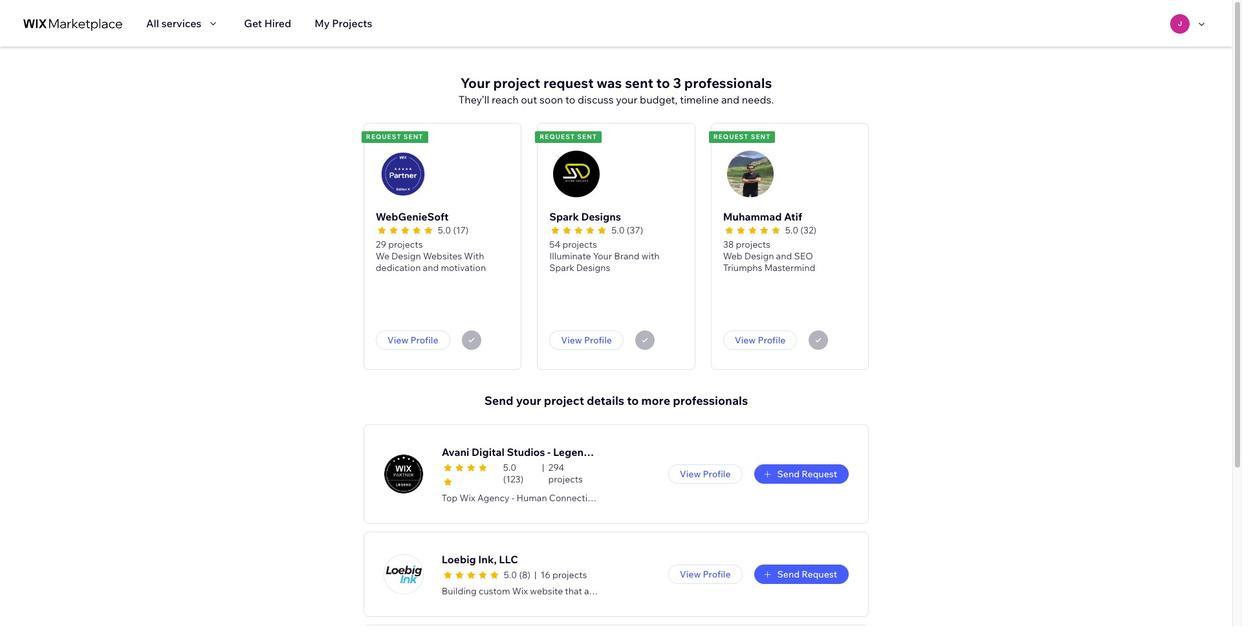 Task type: locate. For each thing, give the bounding box(es) containing it.
38
[[723, 239, 734, 250]]

1 vertical spatial digital
[[621, 492, 649, 504]]

out
[[521, 93, 537, 106]]

0 vertical spatial project
[[493, 74, 540, 91]]

1 vertical spatial -
[[512, 492, 515, 504]]

wix right top
[[460, 492, 475, 504]]

1 vertical spatial your
[[593, 250, 612, 262]]

request for muhammad atif
[[714, 133, 749, 141]]

2 horizontal spatial sent
[[751, 133, 771, 141]]

0 vertical spatial to
[[657, 74, 670, 91]]

1 request sent from the left
[[366, 133, 424, 141]]

| inside | 294 projects
[[542, 462, 545, 474]]

1 horizontal spatial project
[[544, 393, 584, 408]]

1 vertical spatial wix
[[460, 492, 475, 504]]

projects for webgeniesoft
[[388, 239, 423, 250]]

2 send request from the top
[[777, 569, 837, 580]]

and down 5.0 (32)
[[776, 250, 792, 262]]

wix down (8)
[[512, 586, 528, 597]]

- for human
[[512, 492, 515, 504]]

soon
[[540, 93, 563, 106]]

and inside 38 projects web design and seo triumphs mastermind
[[776, 250, 792, 262]]

option group down muhammad
[[723, 225, 781, 239]]

5.0 for spark designs
[[612, 225, 625, 236]]

option group for loebig ink, llc
[[442, 569, 500, 584]]

get hired
[[244, 17, 291, 30]]

view profile link
[[376, 331, 450, 350], [550, 331, 624, 350], [723, 331, 797, 350], [668, 465, 743, 484], [668, 565, 743, 584]]

your up studios
[[516, 393, 541, 408]]

| 294 projects
[[542, 462, 583, 485]]

sent for muhammad atif
[[751, 133, 771, 141]]

option group down avani
[[442, 462, 499, 490]]

sent up webgeniesoft image
[[404, 133, 424, 141]]

option group
[[376, 225, 434, 239], [550, 225, 608, 239], [723, 225, 781, 239], [442, 462, 499, 490], [442, 569, 500, 584]]

and left needs.
[[721, 93, 740, 106]]

1 horizontal spatial your
[[616, 93, 638, 106]]

your inside 54 projects illuminate your brand with spark designs
[[593, 250, 612, 262]]

1 design from the left
[[392, 250, 421, 262]]

design right "web"
[[745, 250, 774, 262]]

sent
[[404, 133, 424, 141], [577, 133, 597, 141], [751, 133, 771, 141]]

(32)
[[801, 225, 817, 236]]

1 send request button from the top
[[754, 465, 849, 484]]

sent down discuss
[[577, 133, 597, 141]]

your down sent
[[616, 93, 638, 106]]

5.0
[[438, 225, 451, 236], [612, 225, 625, 236], [785, 225, 799, 236], [503, 462, 516, 474], [504, 569, 517, 581]]

websites
[[423, 250, 462, 262]]

designs up 5.0 (37)
[[581, 210, 621, 223]]

option group up building
[[442, 569, 500, 584]]

2 vertical spatial to
[[627, 393, 639, 408]]

loebig ink, llc image
[[384, 555, 423, 594]]

view profile link for spark designs
[[550, 331, 624, 350]]

and right the dedication
[[423, 262, 439, 274]]

1 vertical spatial spark
[[550, 262, 574, 274]]

0 vertical spatial professionals
[[684, 74, 772, 91]]

and
[[721, 93, 740, 106], [776, 250, 792, 262], [423, 262, 439, 274]]

webgeniesoft image
[[380, 151, 426, 197]]

building custom wix website that are fully seo optimized.
[[442, 586, 685, 597]]

request sent up muhammad atif "image"
[[714, 133, 771, 141]]

projects right the 54
[[563, 239, 597, 250]]

and inside your project request was sent to 3 professionals they'll reach out soon to discuss your budget, timeline and needs.
[[721, 93, 740, 106]]

professionals up timeline
[[684, 74, 772, 91]]

16
[[541, 569, 551, 581]]

get hired link
[[244, 16, 291, 31]]

spark designs image
[[553, 151, 600, 197]]

seo right the fully
[[620, 586, 639, 597]]

3
[[673, 74, 681, 91]]

digital right avani
[[472, 446, 505, 459]]

1 vertical spatial send
[[777, 468, 800, 480]]

send
[[485, 393, 514, 408], [777, 468, 800, 480], [777, 569, 800, 580]]

5.0 left (37) on the top of page
[[612, 225, 625, 236]]

0 vertical spatial wix
[[593, 446, 612, 459]]

1 vertical spatial project
[[544, 393, 584, 408]]

- up the 294
[[548, 446, 551, 459]]

view profile for spark designs
[[561, 335, 612, 346]]

all
[[146, 17, 159, 30]]

profile
[[411, 335, 438, 346], [584, 335, 612, 346], [758, 335, 786, 346], [703, 468, 731, 480], [703, 569, 731, 580]]

to left 3 on the right of the page
[[657, 74, 670, 91]]

0 horizontal spatial -
[[512, 492, 515, 504]]

1 vertical spatial send request button
[[754, 565, 849, 584]]

webgeniesoft
[[376, 210, 449, 223]]

request sent up "spark designs" image
[[540, 133, 597, 141]]

(8)
[[519, 569, 531, 581]]

0 horizontal spatial sent
[[404, 133, 424, 141]]

llc
[[499, 553, 518, 566]]

0 horizontal spatial your
[[461, 74, 490, 91]]

to down request
[[566, 93, 576, 106]]

professionals right 'more'
[[673, 393, 748, 408]]

0 horizontal spatial seo
[[620, 586, 639, 597]]

1 horizontal spatial and
[[721, 93, 740, 106]]

profile for webgeniesoft
[[411, 335, 438, 346]]

5.0 for webgeniesoft
[[438, 225, 451, 236]]

projects inside 38 projects web design and seo triumphs mastermind
[[736, 239, 771, 250]]

to
[[657, 74, 670, 91], [566, 93, 576, 106], [627, 393, 639, 408]]

studios
[[507, 446, 545, 459]]

5.0 down atif
[[785, 225, 799, 236]]

| left 16
[[535, 569, 537, 581]]

2 request sent from the left
[[540, 133, 597, 141]]

seo
[[794, 250, 813, 262], [620, 586, 639, 597]]

your inside your project request was sent to 3 professionals they'll reach out soon to discuss your budget, timeline and needs.
[[461, 74, 490, 91]]

your up they'll
[[461, 74, 490, 91]]

5.0 (37)
[[612, 225, 643, 236]]

1 sent from the left
[[404, 133, 424, 141]]

mastermind
[[765, 262, 816, 274]]

we
[[376, 250, 390, 262]]

projects inside 54 projects illuminate your brand with spark designs
[[563, 239, 597, 250]]

0 vertical spatial seo
[[794, 250, 813, 262]]

request
[[543, 74, 594, 91]]

spark
[[550, 210, 579, 223], [550, 262, 574, 274]]

5.0 inside 5.0 (123)
[[503, 462, 516, 474]]

your
[[461, 74, 490, 91], [593, 250, 612, 262]]

1 horizontal spatial -
[[548, 446, 551, 459]]

1 horizontal spatial request sent
[[540, 133, 597, 141]]

avani digital studios - legend wix partner image
[[384, 455, 423, 494]]

send request button
[[754, 465, 849, 484], [754, 565, 849, 584]]

option group for webgeniesoft
[[376, 225, 434, 239]]

1 vertical spatial send request
[[777, 569, 837, 580]]

0 horizontal spatial request sent
[[366, 133, 424, 141]]

send request for avani digital studios - legend wix partner
[[777, 468, 837, 480]]

seo inside 38 projects web design and seo triumphs mastermind
[[794, 250, 813, 262]]

designs left "brand"
[[576, 262, 611, 274]]

j button
[[1171, 14, 1209, 33]]

1 spark from the top
[[550, 210, 579, 223]]

2 horizontal spatial to
[[657, 74, 670, 91]]

1 horizontal spatial |
[[542, 462, 545, 474]]

digital
[[472, 446, 505, 459], [621, 492, 649, 504]]

projects up that
[[553, 569, 587, 581]]

0 vertical spatial your
[[616, 93, 638, 106]]

0 vertical spatial spark
[[550, 210, 579, 223]]

1 vertical spatial professionals
[[673, 393, 748, 408]]

5.0 left (8)
[[504, 569, 517, 581]]

1 horizontal spatial seo
[[794, 250, 813, 262]]

project left details
[[544, 393, 584, 408]]

loebig ink, llc
[[442, 553, 518, 566]]

in
[[605, 492, 613, 504]]

2 vertical spatial wix
[[512, 586, 528, 597]]

spark down the 54
[[550, 262, 574, 274]]

view for webgeniesoft
[[387, 335, 409, 346]]

0 vertical spatial -
[[548, 446, 551, 459]]

project
[[493, 74, 540, 91], [544, 393, 584, 408]]

to left 'more'
[[627, 393, 639, 408]]

design inside 38 projects web design and seo triumphs mastermind
[[745, 250, 774, 262]]

request
[[366, 133, 402, 141], [540, 133, 575, 141], [714, 133, 749, 141], [802, 468, 837, 480], [802, 569, 837, 580]]

2 spark from the top
[[550, 262, 574, 274]]

your
[[616, 93, 638, 106], [516, 393, 541, 408]]

projects up the top wix agency - human connections in a digital world
[[548, 474, 583, 485]]

5.0 down studios
[[503, 462, 516, 474]]

fully
[[600, 586, 618, 597]]

0 vertical spatial send request
[[777, 468, 837, 480]]

spark up the 54
[[550, 210, 579, 223]]

custom
[[479, 586, 510, 597]]

2 send request button from the top
[[754, 565, 849, 584]]

0 vertical spatial send request button
[[754, 465, 849, 484]]

view profile for webgeniesoft
[[387, 335, 438, 346]]

request for spark designs
[[540, 133, 575, 141]]

hired
[[264, 17, 291, 30]]

design for muhammad atif
[[745, 250, 774, 262]]

0 horizontal spatial to
[[566, 93, 576, 106]]

projects
[[388, 239, 423, 250], [563, 239, 597, 250], [736, 239, 771, 250], [548, 474, 583, 485], [553, 569, 587, 581]]

5.0 left the (17)
[[438, 225, 451, 236]]

your inside your project request was sent to 3 professionals they'll reach out soon to discuss your budget, timeline and needs.
[[616, 93, 638, 106]]

request for webgeniesoft
[[366, 133, 402, 141]]

3 request sent from the left
[[714, 133, 771, 141]]

your left "brand"
[[593, 250, 612, 262]]

29
[[376, 239, 386, 250]]

view profile link for muhammad atif
[[723, 331, 797, 350]]

projects right 38
[[736, 239, 771, 250]]

human
[[517, 492, 547, 504]]

| left the 294
[[542, 462, 545, 474]]

agency
[[477, 492, 510, 504]]

sent for webgeniesoft
[[404, 133, 424, 141]]

- down '(123)'
[[512, 492, 515, 504]]

view profile
[[387, 335, 438, 346], [561, 335, 612, 346], [735, 335, 786, 346], [680, 468, 731, 480], [680, 569, 731, 580]]

294
[[548, 462, 564, 474]]

view profile for muhammad atif
[[735, 335, 786, 346]]

3 sent from the left
[[751, 133, 771, 141]]

5.0 (17)
[[438, 225, 469, 236]]

wix left partner
[[593, 446, 612, 459]]

0 vertical spatial |
[[542, 462, 545, 474]]

profile for spark designs
[[584, 335, 612, 346]]

0 vertical spatial designs
[[581, 210, 621, 223]]

0 horizontal spatial digital
[[472, 446, 505, 459]]

j
[[1178, 19, 1182, 28]]

0 horizontal spatial and
[[423, 262, 439, 274]]

request sent up webgeniesoft image
[[366, 133, 424, 141]]

timeline
[[680, 93, 719, 106]]

1 horizontal spatial digital
[[621, 492, 649, 504]]

1 horizontal spatial your
[[593, 250, 612, 262]]

digital right a
[[621, 492, 649, 504]]

2 vertical spatial send
[[777, 569, 800, 580]]

5.0 (8) | 16 projects
[[504, 569, 587, 581]]

2 design from the left
[[745, 250, 774, 262]]

1 vertical spatial designs
[[576, 262, 611, 274]]

-
[[548, 446, 551, 459], [512, 492, 515, 504]]

request sent
[[366, 133, 424, 141], [540, 133, 597, 141], [714, 133, 771, 141]]

1 vertical spatial your
[[516, 393, 541, 408]]

0 horizontal spatial |
[[535, 569, 537, 581]]

seo down 5.0 (32)
[[794, 250, 813, 262]]

design inside the '29 projects we design websites with dedication and motivation'
[[392, 250, 421, 262]]

1 vertical spatial to
[[566, 93, 576, 106]]

design
[[392, 250, 421, 262], [745, 250, 774, 262]]

brand
[[614, 250, 640, 262]]

muhammad atif
[[723, 210, 803, 223]]

1 horizontal spatial design
[[745, 250, 774, 262]]

project up reach
[[493, 74, 540, 91]]

2 sent from the left
[[577, 133, 597, 141]]

0 horizontal spatial design
[[392, 250, 421, 262]]

option group down webgeniesoft
[[376, 225, 434, 239]]

legend
[[553, 446, 590, 459]]

2 horizontal spatial request sent
[[714, 133, 771, 141]]

5.0 (123)
[[503, 462, 524, 485]]

option group for avani digital studios - legend wix partner
[[442, 462, 499, 490]]

0 horizontal spatial project
[[493, 74, 540, 91]]

designs
[[581, 210, 621, 223], [576, 262, 611, 274]]

0 vertical spatial your
[[461, 74, 490, 91]]

wix
[[593, 446, 612, 459], [460, 492, 475, 504], [512, 586, 528, 597]]

1 horizontal spatial to
[[627, 393, 639, 408]]

option group down spark designs
[[550, 225, 608, 239]]

projects inside the '29 projects we design websites with dedication and motivation'
[[388, 239, 423, 250]]

loebig
[[442, 553, 476, 566]]

design right we
[[392, 250, 421, 262]]

5.0 (32)
[[785, 225, 817, 236]]

spark inside 54 projects illuminate your brand with spark designs
[[550, 262, 574, 274]]

1 horizontal spatial sent
[[577, 133, 597, 141]]

projects for spark designs
[[563, 239, 597, 250]]

1 send request from the top
[[777, 468, 837, 480]]

sent down needs.
[[751, 133, 771, 141]]

projects up the dedication
[[388, 239, 423, 250]]

2 horizontal spatial and
[[776, 250, 792, 262]]



Task type: describe. For each thing, give the bounding box(es) containing it.
professionals inside your project request was sent to 3 professionals they'll reach out soon to discuss your budget, timeline and needs.
[[684, 74, 772, 91]]

budget,
[[640, 93, 678, 106]]

my
[[315, 17, 330, 30]]

details
[[587, 393, 625, 408]]

send request for loebig ink, llc
[[777, 569, 837, 580]]

web
[[723, 250, 743, 262]]

2 horizontal spatial wix
[[593, 446, 612, 459]]

54 projects illuminate your brand with spark designs
[[550, 239, 660, 274]]

- for legend
[[548, 446, 551, 459]]

projects for muhammad atif
[[736, 239, 771, 250]]

1 vertical spatial |
[[535, 569, 537, 581]]

design for webgeniesoft
[[392, 250, 421, 262]]

send for studios
[[777, 468, 800, 480]]

send your project details to more professionals
[[485, 393, 748, 408]]

send request button for loebig ink, llc
[[754, 565, 849, 584]]

projects
[[332, 17, 372, 30]]

that
[[565, 586, 582, 597]]

project inside your project request was sent to 3 professionals they'll reach out soon to discuss your budget, timeline and needs.
[[493, 74, 540, 91]]

send for llc
[[777, 569, 800, 580]]

get
[[244, 17, 262, 30]]

view profile link for webgeniesoft
[[376, 331, 450, 350]]

a
[[615, 492, 619, 504]]

top wix agency - human connections in a digital world
[[442, 492, 676, 504]]

muhammad
[[723, 210, 782, 223]]

0 vertical spatial send
[[485, 393, 514, 408]]

world
[[651, 492, 676, 504]]

they'll
[[459, 93, 489, 106]]

ink,
[[478, 553, 497, 566]]

request sent for muhammad atif
[[714, 133, 771, 141]]

all services
[[146, 17, 201, 30]]

dedication
[[376, 262, 421, 274]]

view for muhammad atif
[[735, 335, 756, 346]]

profile for muhammad atif
[[758, 335, 786, 346]]

triumphs
[[723, 262, 763, 274]]

partner
[[614, 446, 651, 459]]

and inside the '29 projects we design websites with dedication and motivation'
[[423, 262, 439, 274]]

was
[[597, 74, 622, 91]]

sent for spark designs
[[577, 133, 597, 141]]

0 vertical spatial digital
[[472, 446, 505, 459]]

view for spark designs
[[561, 335, 582, 346]]

1 vertical spatial seo
[[620, 586, 639, 597]]

more
[[641, 393, 670, 408]]

with
[[642, 250, 660, 262]]

atif
[[784, 210, 803, 223]]

avani
[[442, 446, 469, 459]]

optimized.
[[641, 586, 685, 597]]

needs.
[[742, 93, 774, 106]]

my projects link
[[315, 16, 372, 31]]

send request button for avani digital studios - legend wix partner
[[754, 465, 849, 484]]

illuminate
[[550, 250, 591, 262]]

designs inside 54 projects illuminate your brand with spark designs
[[576, 262, 611, 274]]

0 horizontal spatial wix
[[460, 492, 475, 504]]

reach
[[492, 93, 519, 106]]

(123)
[[503, 474, 524, 485]]

are
[[584, 586, 598, 597]]

request sent for spark designs
[[540, 133, 597, 141]]

your project request was sent to 3 professionals they'll reach out soon to discuss your budget, timeline and needs.
[[459, 74, 774, 106]]

motivation
[[441, 262, 486, 274]]

website
[[530, 586, 563, 597]]

sent
[[625, 74, 653, 91]]

my projects
[[315, 17, 372, 30]]

0 horizontal spatial your
[[516, 393, 541, 408]]

(17)
[[453, 225, 469, 236]]

spark designs
[[550, 210, 621, 223]]

projects inside | 294 projects
[[548, 474, 583, 485]]

avani digital studios - legend wix partner
[[442, 446, 651, 459]]

option group for muhammad atif
[[723, 225, 781, 239]]

request sent for webgeniesoft
[[366, 133, 424, 141]]

top
[[442, 492, 458, 504]]

services
[[161, 17, 201, 30]]

connections
[[549, 492, 603, 504]]

discuss
[[578, 93, 614, 106]]

54
[[550, 239, 561, 250]]

option group for spark designs
[[550, 225, 608, 239]]

muhammad atif image
[[727, 151, 774, 197]]

38 projects web design and seo triumphs mastermind
[[723, 239, 816, 274]]

5.0 for muhammad atif
[[785, 225, 799, 236]]

5.0 for avani digital studios - legend wix partner
[[503, 462, 516, 474]]

1 horizontal spatial wix
[[512, 586, 528, 597]]

building
[[442, 586, 477, 597]]

29 projects we design websites with dedication and motivation
[[376, 239, 486, 274]]

all services button
[[146, 16, 221, 31]]

(37)
[[627, 225, 643, 236]]

with
[[464, 250, 484, 262]]



Task type: vqa. For each thing, say whether or not it's contained in the screenshot.
The Seo
yes



